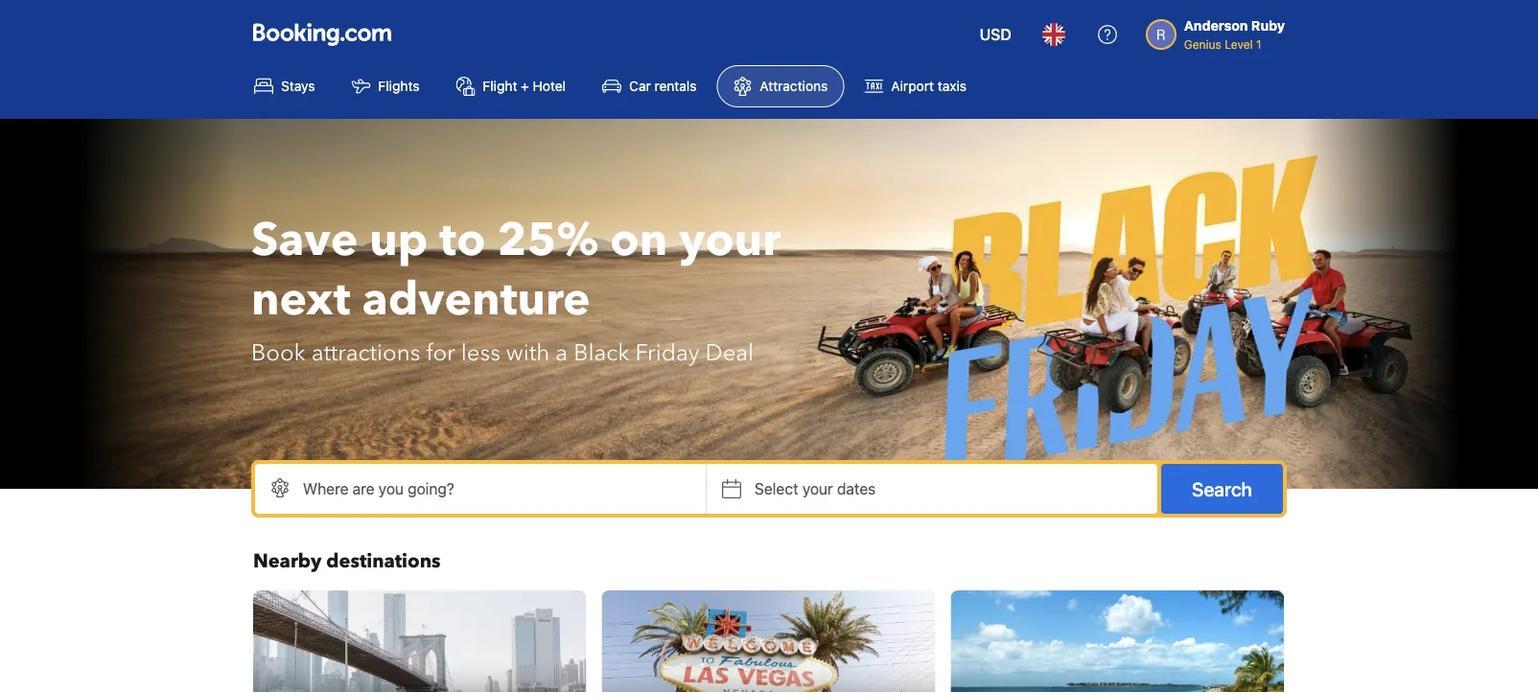 Task type: describe. For each thing, give the bounding box(es) containing it.
flight + hotel link
[[440, 65, 582, 107]]

stays
[[281, 78, 315, 94]]

adventure
[[362, 269, 591, 331]]

flight
[[483, 78, 517, 94]]

new york image
[[253, 591, 587, 693]]

select your dates
[[755, 480, 876, 498]]

nearby
[[253, 549, 322, 575]]

black
[[574, 337, 630, 369]]

save
[[251, 209, 358, 272]]

stays link
[[238, 65, 331, 107]]

+
[[521, 78, 529, 94]]

less
[[461, 337, 501, 369]]

airport
[[892, 78, 934, 94]]

usd
[[980, 25, 1012, 44]]

taxis
[[938, 78, 967, 94]]

select
[[755, 480, 799, 498]]

your account menu anderson ruby genius level 1 element
[[1146, 9, 1293, 53]]

a
[[556, 337, 568, 369]]

search button
[[1162, 464, 1284, 514]]

attractions
[[760, 78, 828, 94]]

friday
[[636, 337, 700, 369]]

flights link
[[335, 65, 436, 107]]

car rentals
[[629, 78, 697, 94]]

usd button
[[969, 12, 1023, 58]]

25%
[[497, 209, 599, 272]]

search
[[1192, 478, 1253, 500]]



Task type: vqa. For each thing, say whether or not it's contained in the screenshot.
Your account menu Anderson Ruby Genius Level 1 Element
yes



Task type: locate. For each thing, give the bounding box(es) containing it.
deal
[[706, 337, 754, 369]]

car rentals link
[[586, 65, 713, 107]]

with
[[506, 337, 550, 369]]

nearby destinations
[[253, 549, 441, 575]]

dates
[[837, 480, 876, 498]]

0 horizontal spatial your
[[679, 209, 781, 272]]

hotel
[[533, 78, 566, 94]]

flights
[[378, 78, 420, 94]]

attractions link
[[717, 65, 845, 107]]

las vegas image
[[602, 591, 936, 693]]

up
[[370, 209, 428, 272]]

1 vertical spatial your
[[803, 480, 833, 498]]

1
[[1257, 37, 1262, 51]]

Where are you going? search field
[[255, 464, 706, 514]]

ruby
[[1252, 18, 1286, 34]]

your inside save up to 25% on your next adventure book attractions for less with a black friday deal
[[679, 209, 781, 272]]

your right the on
[[679, 209, 781, 272]]

genius
[[1185, 37, 1222, 51]]

airport taxis
[[892, 78, 967, 94]]

attractions
[[312, 337, 421, 369]]

flight + hotel
[[483, 78, 566, 94]]

book
[[251, 337, 306, 369]]

anderson
[[1185, 18, 1249, 34]]

destinations
[[327, 549, 441, 575]]

for
[[426, 337, 455, 369]]

next
[[251, 269, 351, 331]]

to
[[440, 209, 486, 272]]

airport taxis link
[[848, 65, 983, 107]]

anderson ruby genius level 1
[[1185, 18, 1286, 51]]

level
[[1225, 37, 1254, 51]]

car
[[629, 78, 651, 94]]

booking.com image
[[253, 23, 391, 46]]

your
[[679, 209, 781, 272], [803, 480, 833, 498]]

on
[[610, 209, 668, 272]]

key west image
[[951, 591, 1284, 693]]

save up to 25% on your next adventure book attractions for less with a black friday deal
[[251, 209, 781, 369]]

your left dates
[[803, 480, 833, 498]]

0 vertical spatial your
[[679, 209, 781, 272]]

1 horizontal spatial your
[[803, 480, 833, 498]]

rentals
[[655, 78, 697, 94]]



